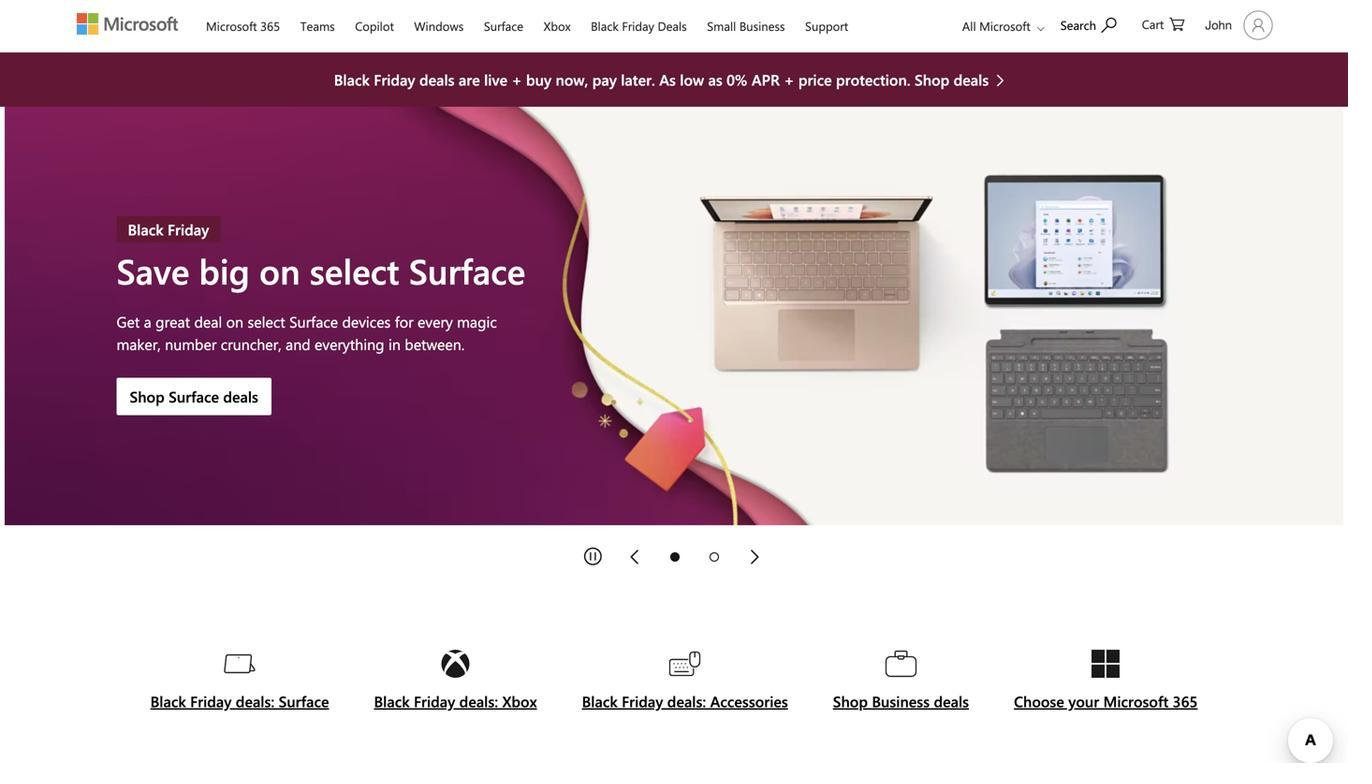 Task type: locate. For each thing, give the bounding box(es) containing it.
microsoft right your
[[1104, 691, 1169, 711]]

john
[[1206, 18, 1232, 32]]

deals: for xbox
[[460, 691, 498, 711]]

between.
[[405, 334, 465, 354]]

friday inside the "black friday save big on select surface"
[[168, 219, 209, 239]]

all
[[963, 18, 976, 34]]

xbox
[[544, 18, 571, 34], [502, 691, 537, 711]]

microsoft 365
[[206, 18, 280, 34]]

get
[[117, 312, 140, 332]]

small
[[707, 18, 736, 34]]

black inside 'link'
[[591, 18, 619, 34]]

0 horizontal spatial on
[[226, 312, 244, 332]]

2 horizontal spatial deals:
[[668, 691, 706, 711]]

black for accessories
[[582, 691, 618, 711]]

cruncher,
[[221, 334, 282, 354]]

0 vertical spatial select
[[310, 247, 399, 294]]

deals:
[[236, 691, 275, 711], [460, 691, 498, 711], [668, 691, 706, 711]]

select up cruncher,
[[248, 312, 285, 332]]

select
[[310, 247, 399, 294], [248, 312, 285, 332]]

small business
[[707, 18, 785, 34]]

0 horizontal spatial microsoft
[[206, 18, 257, 34]]

deals inside shop business deals link
[[934, 691, 969, 711]]

protection.
[[836, 69, 911, 89]]

1 horizontal spatial on
[[259, 247, 300, 294]]

business for shop
[[872, 691, 930, 711]]

microsoft
[[206, 18, 257, 34], [980, 18, 1031, 34], [1104, 691, 1169, 711]]

1 horizontal spatial select
[[310, 247, 399, 294]]

365
[[260, 18, 280, 34], [1173, 691, 1198, 711]]

1 vertical spatial shop
[[833, 691, 868, 711]]

0 vertical spatial shop
[[915, 69, 950, 89]]

magic
[[457, 312, 497, 332]]

shop surface deals link
[[117, 378, 272, 415]]

1 horizontal spatial deals:
[[460, 691, 498, 711]]

1 deals: from the left
[[236, 691, 275, 711]]

shop business deals link
[[833, 690, 969, 713]]

+ right live
[[512, 69, 522, 89]]

surface link
[[476, 1, 532, 46]]

choose
[[1014, 691, 1065, 711]]

apr
[[752, 69, 780, 89]]

black inside the "black friday save big on select surface"
[[128, 219, 164, 239]]

now,
[[556, 69, 588, 89]]

1 horizontal spatial +
[[784, 69, 795, 89]]

microsoft right all
[[980, 18, 1031, 34]]

on right big
[[259, 247, 300, 294]]

0 horizontal spatial deals:
[[236, 691, 275, 711]]

2 deals: from the left
[[460, 691, 498, 711]]

black friday deals: xbox
[[374, 691, 537, 711]]

0 horizontal spatial business
[[740, 18, 785, 34]]

in
[[389, 334, 401, 354]]

pay
[[593, 69, 617, 89]]

microsoft left teams
[[206, 18, 257, 34]]

0 vertical spatial business
[[740, 18, 785, 34]]

0 horizontal spatial +
[[512, 69, 522, 89]]

friday for accessories
[[622, 691, 663, 711]]

deals left are on the top of the page
[[420, 69, 455, 89]]

teams link
[[292, 1, 343, 46]]

3 deals: from the left
[[668, 691, 706, 711]]

+ right apr
[[784, 69, 795, 89]]

black friday deals: surface
[[150, 691, 329, 711]]

1 vertical spatial on
[[226, 312, 244, 332]]

microsoft image
[[77, 13, 178, 35]]

deals left choose
[[934, 691, 969, 711]]

1 vertical spatial business
[[872, 691, 930, 711]]

as
[[708, 69, 723, 89]]

0 vertical spatial 365
[[260, 18, 280, 34]]

1 horizontal spatial microsoft
[[980, 18, 1031, 34]]

+
[[512, 69, 522, 89], [784, 69, 795, 89]]

friday inside 'link'
[[622, 18, 655, 34]]

small business link
[[699, 1, 794, 46]]

low
[[680, 69, 704, 89]]

great
[[156, 312, 190, 332]]

your
[[1069, 691, 1100, 711]]

copilot
[[355, 18, 394, 34]]

0 horizontal spatial select
[[248, 312, 285, 332]]

get a great deal on select surface devices for every magic maker, number cruncher, and everything in between.
[[117, 312, 497, 354]]

deals for business
[[934, 691, 969, 711]]

shop
[[915, 69, 950, 89], [833, 691, 868, 711]]

0 horizontal spatial shop
[[833, 691, 868, 711]]

friday for xbox
[[414, 691, 455, 711]]

select up "devices"
[[310, 247, 399, 294]]

save
[[117, 247, 190, 294]]

search
[[1061, 17, 1097, 33]]

0 horizontal spatial 365
[[260, 18, 280, 34]]

2 horizontal spatial microsoft
[[1104, 691, 1169, 711]]

search button
[[1052, 3, 1125, 45]]

select inside the "black friday save big on select surface"
[[310, 247, 399, 294]]

surface
[[484, 18, 524, 34], [409, 247, 526, 294], [289, 312, 338, 332], [279, 691, 329, 711]]

select inside get a great deal on select surface devices for every magic maker, number cruncher, and everything in between.
[[248, 312, 285, 332]]

1 + from the left
[[512, 69, 522, 89]]

teams
[[300, 18, 335, 34]]

1 horizontal spatial business
[[872, 691, 930, 711]]

0 vertical spatial on
[[259, 247, 300, 294]]

surface inside the "black friday save big on select surface"
[[409, 247, 526, 294]]

cart link
[[1142, 1, 1185, 46]]

deals
[[420, 69, 455, 89], [954, 69, 989, 89], [934, 691, 969, 711]]

black friday deals
[[591, 18, 687, 34]]

maker,
[[117, 334, 161, 354]]

1 horizontal spatial shop
[[915, 69, 950, 89]]

number
[[165, 334, 217, 354]]

Search search field
[[1051, 3, 1136, 45]]

1 horizontal spatial 365
[[1173, 691, 1198, 711]]

0 horizontal spatial xbox
[[502, 691, 537, 711]]

1 vertical spatial select
[[248, 312, 285, 332]]

deals: for accessories
[[668, 691, 706, 711]]

shop inside black friday deals are live + buy now, pay later. as low as 0% apr + price protection. shop deals link
[[915, 69, 950, 89]]

on right deal
[[226, 312, 244, 332]]

deals
[[658, 18, 687, 34]]

black
[[591, 18, 619, 34], [334, 69, 370, 89], [128, 219, 164, 239], [150, 691, 186, 711], [374, 691, 410, 711], [582, 691, 618, 711]]

microsoft inside dropdown button
[[980, 18, 1031, 34]]

2 + from the left
[[784, 69, 795, 89]]

black for surface
[[150, 691, 186, 711]]

on
[[259, 247, 300, 294], [226, 312, 244, 332]]

1 horizontal spatial xbox
[[544, 18, 571, 34]]

deal
[[194, 312, 222, 332]]

on inside the "black friday save big on select surface"
[[259, 247, 300, 294]]

1 vertical spatial 365
[[1173, 691, 1198, 711]]

business
[[740, 18, 785, 34], [872, 691, 930, 711]]

deals down all
[[954, 69, 989, 89]]

black for xbox
[[374, 691, 410, 711]]

all microsoft button
[[948, 1, 1051, 51]]

1 vertical spatial xbox
[[502, 691, 537, 711]]

black for big
[[128, 219, 164, 239]]

windows link
[[406, 1, 472, 46]]

on inside get a great deal on select surface devices for every magic maker, number cruncher, and everything in between.
[[226, 312, 244, 332]]

on for big
[[259, 247, 300, 294]]

0 vertical spatial xbox
[[544, 18, 571, 34]]

black for are
[[334, 69, 370, 89]]

friday
[[622, 18, 655, 34], [374, 69, 415, 89], [168, 219, 209, 239], [190, 691, 232, 711], [414, 691, 455, 711], [622, 691, 663, 711]]

choose your microsoft 365
[[1014, 691, 1198, 711]]



Task type: vqa. For each thing, say whether or not it's contained in the screenshot.
Windows link
yes



Task type: describe. For each thing, give the bounding box(es) containing it.
a surface laptop 5 in sandstone and a surface pro 9 tablet in platinum with a pro signature keyboard in platinum. image
[[5, 107, 1344, 525]]

john button
[[1194, 3, 1281, 48]]

and
[[286, 334, 311, 354]]

on for deal
[[226, 312, 244, 332]]

choose your microsoft 365 link
[[1014, 690, 1198, 713]]

microsoft inside "link"
[[1104, 691, 1169, 711]]

friday for are
[[374, 69, 415, 89]]

select for big
[[310, 247, 399, 294]]

later.
[[621, 69, 655, 89]]

black friday deals link
[[583, 1, 696, 46]]

live
[[484, 69, 508, 89]]

as
[[660, 69, 676, 89]]

a
[[144, 312, 152, 332]]

business for small
[[740, 18, 785, 34]]

accessories
[[710, 691, 788, 711]]

shop surface deals
[[130, 386, 258, 407]]

black friday deals are live + buy now, pay later. as low as 0% apr + price protection. shop deals
[[334, 69, 989, 89]]

buy
[[526, 69, 552, 89]]

xbox link
[[535, 1, 579, 46]]

microsoft 365 link
[[198, 1, 289, 46]]

black friday deals: surface link
[[150, 690, 329, 713]]

0%
[[727, 69, 748, 89]]

price
[[799, 69, 832, 89]]

support
[[805, 18, 849, 34]]

shop business deals
[[833, 691, 969, 711]]

black friday deals: xbox link
[[374, 690, 537, 713]]

for
[[395, 312, 414, 332]]

cart
[[1142, 16, 1164, 32]]

all microsoft
[[963, 18, 1031, 34]]

black friday deals are live + buy now, pay later. as low as 0% apr + price protection. shop deals link
[[334, 68, 1014, 91]]

shop inside shop business deals link
[[833, 691, 868, 711]]

copilot link
[[347, 1, 403, 46]]

support link
[[797, 1, 857, 46]]

friday for big
[[168, 219, 209, 239]]

surface inside 'link'
[[484, 18, 524, 34]]

everything
[[315, 334, 385, 354]]

365 inside "link"
[[1173, 691, 1198, 711]]

surface inside get a great deal on select surface devices for every magic maker, number cruncher, and everything in between.
[[289, 312, 338, 332]]

black friday deals: accessories
[[582, 691, 788, 711]]

every
[[418, 312, 453, 332]]

big
[[199, 247, 250, 294]]

black friday save big on select surface
[[117, 219, 526, 294]]

devices
[[342, 312, 391, 332]]

deals for friday
[[420, 69, 455, 89]]

deals: for surface
[[236, 691, 275, 711]]

select for deal
[[248, 312, 285, 332]]

black friday deals: accessories link
[[582, 690, 788, 713]]

friday for surface
[[190, 691, 232, 711]]

are
[[459, 69, 480, 89]]

windows
[[414, 18, 464, 34]]



